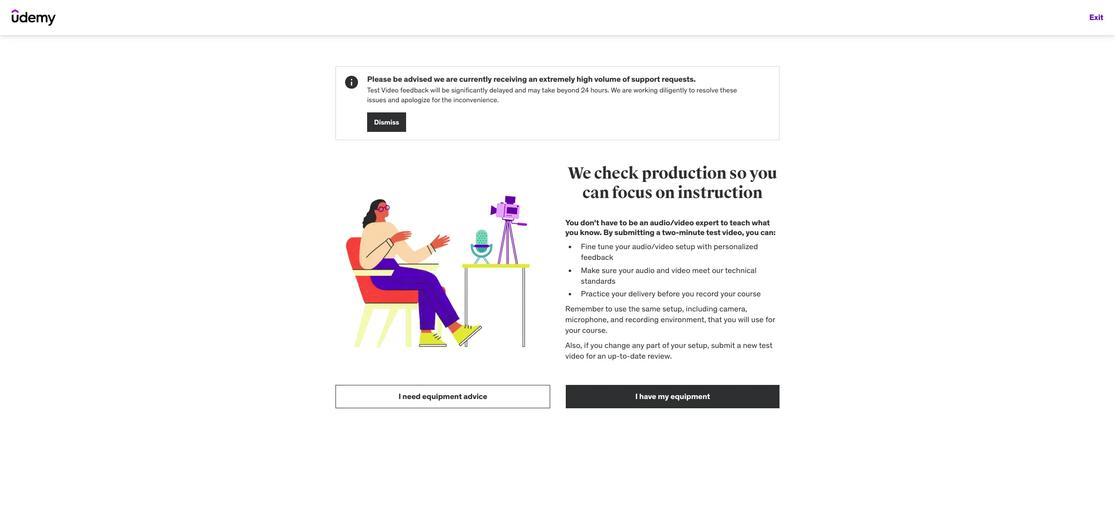 Task type: describe. For each thing, give the bounding box(es) containing it.
1 vertical spatial audio/video
[[632, 242, 674, 251]]

before
[[658, 289, 680, 299]]

the inside remember to use the same setup, including camera, microphone, and recording environment, that you will use for your course.
[[629, 304, 640, 314]]

your left delivery
[[612, 289, 627, 299]]

feedback inside you don't have to be an audio/video expert to teach what you know. by submitting a two-minute test video, you can: fine tune your audio/video setup with personalized feedback make sure your audio and video meet our technical standards practice your delivery before you record your course
[[581, 252, 614, 262]]

feedback inside the please be advised we are currently receiving an extremely high volume of support requests. test video feedback will be significantly delayed and may take beyond 24 hours. we are working diligently to resolve these issues and apologize for the inconvenience.
[[400, 86, 429, 95]]

requests.
[[662, 74, 696, 84]]

by
[[604, 227, 613, 237]]

for inside the also, if you change any part of your setup, submit a new test video for an up-to-date review.
[[586, 351, 596, 361]]

can
[[583, 183, 609, 203]]

inconvenience.
[[454, 95, 499, 104]]

support
[[632, 74, 660, 84]]

remember to use the same setup, including camera, microphone, and recording environment, that you will use for your course.
[[566, 304, 775, 335]]

0 vertical spatial use
[[615, 304, 627, 314]]

to-
[[620, 351, 631, 361]]

i for i need equipment advice
[[399, 392, 401, 401]]

test inside you don't have to be an audio/video expert to teach what you know. by submitting a two-minute test video, you can: fine tune your audio/video setup with personalized feedback make sure your audio and video meet our technical standards practice your delivery before you record your course
[[707, 227, 721, 237]]

to inside remember to use the same setup, including camera, microphone, and recording environment, that you will use for your course.
[[606, 304, 613, 314]]

currently
[[459, 74, 492, 84]]

video,
[[723, 227, 745, 237]]

need
[[403, 392, 421, 401]]

test inside the also, if you change any part of your setup, submit a new test video for an up-to-date review.
[[759, 340, 773, 350]]

a inside the also, if you change any part of your setup, submit a new test video for an up-to-date review.
[[737, 340, 741, 350]]

camera,
[[720, 304, 748, 314]]

1 horizontal spatial are
[[623, 86, 632, 95]]

an inside the also, if you change any part of your setup, submit a new test video for an up-to-date review.
[[598, 351, 606, 361]]

make
[[581, 265, 600, 275]]

submit
[[712, 340, 735, 350]]

please be advised we are currently receiving an extremely high volume of support requests. test video feedback will be significantly delayed and may take beyond 24 hours. we are working diligently to resolve these issues and apologize for the inconvenience.
[[367, 74, 737, 104]]

you
[[566, 218, 579, 228]]

high
[[577, 74, 593, 84]]

to inside the please be advised we are currently receiving an extremely high volume of support requests. test video feedback will be significantly delayed and may take beyond 24 hours. we are working diligently to resolve these issues and apologize for the inconvenience.
[[689, 86, 695, 95]]

setup
[[676, 242, 696, 251]]

standards
[[581, 276, 616, 286]]

please
[[367, 74, 392, 84]]

working
[[634, 86, 658, 95]]

advised
[[404, 74, 432, 84]]

we
[[434, 74, 445, 84]]

delayed
[[490, 86, 513, 95]]

resolve
[[697, 86, 719, 95]]

course
[[738, 289, 761, 299]]

submitting
[[615, 227, 655, 237]]

we inside the please be advised we are currently receiving an extremely high volume of support requests. test video feedback will be significantly delayed and may take beyond 24 hours. we are working diligently to resolve these issues and apologize for the inconvenience.
[[611, 86, 621, 95]]

also, if you change any part of your setup, submit a new test video for an up-to-date review.
[[566, 340, 773, 361]]

your inside the also, if you change any part of your setup, submit a new test video for an up-to-date review.
[[671, 340, 686, 350]]

if
[[584, 340, 589, 350]]

up-
[[608, 351, 620, 361]]

know.
[[580, 227, 602, 237]]

including
[[686, 304, 718, 314]]

what
[[752, 218, 770, 228]]

date
[[630, 351, 646, 361]]

course.
[[582, 326, 608, 335]]

exit
[[1090, 12, 1104, 22]]

also,
[[566, 340, 583, 350]]

significantly
[[451, 86, 488, 95]]

instruction
[[678, 183, 763, 203]]

new
[[743, 340, 758, 350]]

to left the "teach" on the right of page
[[721, 218, 728, 228]]

change
[[605, 340, 631, 350]]

for inside remember to use the same setup, including camera, microphone, and recording environment, that you will use for your course.
[[766, 315, 775, 325]]

exit button
[[1090, 6, 1104, 29]]

hours.
[[591, 86, 610, 95]]

fine
[[581, 242, 596, 251]]

personalized
[[714, 242, 758, 251]]

dismiss
[[374, 118, 399, 127]]

so
[[730, 163, 747, 184]]

will inside remember to use the same setup, including camera, microphone, and recording environment, that you will use for your course.
[[738, 315, 750, 325]]

your inside remember to use the same setup, including camera, microphone, and recording environment, that you will use for your course.
[[566, 326, 581, 335]]

of inside the also, if you change any part of your setup, submit a new test video for an up-to-date review.
[[663, 340, 669, 350]]

we inside we check production so you can focus on instruction
[[568, 163, 591, 184]]

equipment inside button
[[671, 392, 710, 401]]

0 vertical spatial be
[[393, 74, 402, 84]]

an inside the please be advised we are currently receiving an extremely high volume of support requests. test video feedback will be significantly delayed and may take beyond 24 hours. we are working diligently to resolve these issues and apologize for the inconvenience.
[[529, 74, 538, 84]]

an inside you don't have to be an audio/video expert to teach what you know. by submitting a two-minute test video, you can: fine tune your audio/video setup with personalized feedback make sure your audio and video meet our technical standards practice your delivery before you record your course
[[640, 218, 649, 228]]

any
[[632, 340, 645, 350]]

our
[[712, 265, 724, 275]]

0 horizontal spatial are
[[446, 74, 458, 84]]

to right by
[[620, 218, 627, 228]]

meet
[[693, 265, 710, 275]]

two-
[[662, 227, 679, 237]]



Task type: locate. For each thing, give the bounding box(es) containing it.
production
[[642, 163, 727, 184]]

1 vertical spatial we
[[568, 163, 591, 184]]

i left "my"
[[636, 392, 638, 401]]

2 horizontal spatial be
[[629, 218, 638, 228]]

0 horizontal spatial test
[[707, 227, 721, 237]]

0 vertical spatial have
[[601, 218, 618, 228]]

delivery
[[629, 289, 656, 299]]

1 horizontal spatial an
[[598, 351, 606, 361]]

an left 'two-'
[[640, 218, 649, 228]]

tune
[[598, 242, 614, 251]]

focus
[[612, 183, 653, 203]]

i for i have my equipment
[[636, 392, 638, 401]]

24
[[581, 86, 589, 95]]

be inside you don't have to be an audio/video expert to teach what you know. by submitting a two-minute test video, you can: fine tune your audio/video setup with personalized feedback make sure your audio and video meet our technical standards practice your delivery before you record your course
[[629, 218, 638, 228]]

0 horizontal spatial equipment
[[422, 392, 462, 401]]

have inside button
[[640, 392, 657, 401]]

i left need
[[399, 392, 401, 401]]

0 horizontal spatial will
[[431, 86, 440, 95]]

1 vertical spatial setup,
[[688, 340, 710, 350]]

of
[[623, 74, 630, 84], [663, 340, 669, 350]]

video
[[672, 265, 691, 275], [566, 351, 584, 361]]

the down we
[[442, 95, 452, 104]]

0 vertical spatial will
[[431, 86, 440, 95]]

0 vertical spatial an
[[529, 74, 538, 84]]

we down volume
[[611, 86, 621, 95]]

2 vertical spatial be
[[629, 218, 638, 228]]

of inside the please be advised we are currently receiving an extremely high volume of support requests. test video feedback will be significantly delayed and may take beyond 24 hours. we are working diligently to resolve these issues and apologize for the inconvenience.
[[623, 74, 630, 84]]

feedback up apologize at top
[[400, 86, 429, 95]]

i need equipment advice link
[[336, 385, 551, 409]]

video down also,
[[566, 351, 584, 361]]

a inside you don't have to be an audio/video expert to teach what you know. by submitting a two-minute test video, you can: fine tune your audio/video setup with personalized feedback make sure your audio and video meet our technical standards practice your delivery before you record your course
[[656, 227, 661, 237]]

an
[[529, 74, 538, 84], [640, 218, 649, 228], [598, 351, 606, 361]]

1 vertical spatial for
[[766, 315, 775, 325]]

to left resolve
[[689, 86, 695, 95]]

a
[[656, 227, 661, 237], [737, 340, 741, 350]]

we left check
[[568, 163, 591, 184]]

recording
[[626, 315, 659, 325]]

1 vertical spatial have
[[640, 392, 657, 401]]

you right if
[[591, 340, 603, 350]]

1 horizontal spatial be
[[442, 86, 450, 95]]

volume
[[595, 74, 621, 84]]

of right volume
[[623, 74, 630, 84]]

you right so
[[750, 163, 778, 184]]

video inside you don't have to be an audio/video expert to teach what you know. by submitting a two-minute test video, you can: fine tune your audio/video setup with personalized feedback make sure your audio and video meet our technical standards practice your delivery before you record your course
[[672, 265, 691, 275]]

review.
[[648, 351, 672, 361]]

for
[[432, 95, 440, 104], [766, 315, 775, 325], [586, 351, 596, 361]]

environment,
[[661, 315, 707, 325]]

minute
[[679, 227, 705, 237]]

to down practice
[[606, 304, 613, 314]]

1 vertical spatial use
[[752, 315, 764, 325]]

0 horizontal spatial we
[[568, 163, 591, 184]]

i
[[399, 392, 401, 401], [636, 392, 638, 401]]

i have my equipment
[[636, 392, 710, 401]]

check
[[594, 163, 639, 184]]

udemy image
[[12, 9, 56, 26]]

1 vertical spatial be
[[442, 86, 450, 95]]

and
[[515, 86, 526, 95], [388, 95, 400, 104], [657, 265, 670, 275], [611, 315, 624, 325]]

have inside you don't have to be an audio/video expert to teach what you know. by submitting a two-minute test video, you can: fine tune your audio/video setup with personalized feedback make sure your audio and video meet our technical standards practice your delivery before you record your course
[[601, 218, 618, 228]]

you inside we check production so you can focus on instruction
[[750, 163, 778, 184]]

1 horizontal spatial the
[[629, 304, 640, 314]]

and down video
[[388, 95, 400, 104]]

your right tune in the right of the page
[[616, 242, 631, 251]]

video
[[382, 86, 399, 95]]

be up video
[[393, 74, 402, 84]]

use up new
[[752, 315, 764, 325]]

receiving
[[494, 74, 527, 84]]

an left up-
[[598, 351, 606, 361]]

you left record
[[682, 289, 695, 299]]

for inside the please be advised we are currently receiving an extremely high volume of support requests. test video feedback will be significantly delayed and may take beyond 24 hours. we are working diligently to resolve these issues and apologize for the inconvenience.
[[432, 95, 440, 104]]

1 horizontal spatial i
[[636, 392, 638, 401]]

1 horizontal spatial we
[[611, 86, 621, 95]]

0 horizontal spatial video
[[566, 351, 584, 361]]

1 horizontal spatial setup,
[[688, 340, 710, 350]]

1 vertical spatial are
[[623, 86, 632, 95]]

be down we
[[442, 86, 450, 95]]

will down camera, on the right bottom of the page
[[738, 315, 750, 325]]

0 vertical spatial feedback
[[400, 86, 429, 95]]

1 horizontal spatial feedback
[[581, 252, 614, 262]]

practice
[[581, 289, 610, 299]]

my
[[658, 392, 669, 401]]

you inside the also, if you change any part of your setup, submit a new test video for an up-to-date review.
[[591, 340, 603, 350]]

can:
[[761, 227, 776, 237]]

0 horizontal spatial a
[[656, 227, 661, 237]]

setup, up environment,
[[663, 304, 684, 314]]

you left can:
[[746, 227, 759, 237]]

1 vertical spatial video
[[566, 351, 584, 361]]

equipment right need
[[422, 392, 462, 401]]

may
[[528, 86, 541, 95]]

apologize
[[401, 95, 430, 104]]

1 vertical spatial will
[[738, 315, 750, 325]]

teach
[[730, 218, 750, 228]]

1 horizontal spatial have
[[640, 392, 657, 401]]

0 vertical spatial audio/video
[[650, 218, 694, 228]]

1 horizontal spatial a
[[737, 340, 741, 350]]

audio/video up setup
[[650, 218, 694, 228]]

1 vertical spatial an
[[640, 218, 649, 228]]

audio/video down 'two-'
[[632, 242, 674, 251]]

will down we
[[431, 86, 440, 95]]

equipment right "my"
[[671, 392, 710, 401]]

and inside remember to use the same setup, including camera, microphone, and recording environment, that you will use for your course.
[[611, 315, 624, 325]]

your up also,
[[566, 326, 581, 335]]

have right the don't
[[601, 218, 618, 228]]

that
[[708, 315, 722, 325]]

your
[[616, 242, 631, 251], [619, 265, 634, 275], [612, 289, 627, 299], [721, 289, 736, 299], [566, 326, 581, 335], [671, 340, 686, 350]]

are left working in the top right of the page
[[623, 86, 632, 95]]

are
[[446, 74, 458, 84], [623, 86, 632, 95]]

0 horizontal spatial be
[[393, 74, 402, 84]]

you down camera, on the right bottom of the page
[[724, 315, 737, 325]]

1 vertical spatial the
[[629, 304, 640, 314]]

1 horizontal spatial test
[[759, 340, 773, 350]]

1 horizontal spatial use
[[752, 315, 764, 325]]

0 vertical spatial test
[[707, 227, 721, 237]]

expert
[[696, 218, 719, 228]]

we
[[611, 86, 621, 95], [568, 163, 591, 184]]

a left 'two-'
[[656, 227, 661, 237]]

to
[[689, 86, 695, 95], [620, 218, 627, 228], [721, 218, 728, 228], [606, 304, 613, 314]]

0 horizontal spatial the
[[442, 95, 452, 104]]

0 horizontal spatial of
[[623, 74, 630, 84]]

setup,
[[663, 304, 684, 314], [688, 340, 710, 350]]

test right new
[[759, 340, 773, 350]]

feedback down tune in the right of the page
[[581, 252, 614, 262]]

you inside remember to use the same setup, including camera, microphone, and recording environment, that you will use for your course.
[[724, 315, 737, 325]]

diligently
[[660, 86, 688, 95]]

0 vertical spatial video
[[672, 265, 691, 275]]

test up with
[[707, 227, 721, 237]]

setup, left submit
[[688, 340, 710, 350]]

0 vertical spatial we
[[611, 86, 621, 95]]

the
[[442, 95, 452, 104], [629, 304, 640, 314]]

0 horizontal spatial use
[[615, 304, 627, 314]]

on
[[656, 183, 675, 203]]

2 equipment from the left
[[671, 392, 710, 401]]

1 horizontal spatial for
[[586, 351, 596, 361]]

1 horizontal spatial will
[[738, 315, 750, 325]]

i inside button
[[636, 392, 638, 401]]

0 horizontal spatial an
[[529, 74, 538, 84]]

1 vertical spatial test
[[759, 340, 773, 350]]

same
[[642, 304, 661, 314]]

0 horizontal spatial for
[[432, 95, 440, 104]]

2 i from the left
[[636, 392, 638, 401]]

microphone,
[[566, 315, 609, 325]]

0 horizontal spatial have
[[601, 218, 618, 228]]

1 equipment from the left
[[422, 392, 462, 401]]

your right sure at the right of the page
[[619, 265, 634, 275]]

sure
[[602, 265, 617, 275]]

and left recording
[[611, 315, 624, 325]]

don't
[[581, 218, 599, 228]]

feedback
[[400, 86, 429, 95], [581, 252, 614, 262]]

test
[[367, 86, 380, 95]]

video inside the also, if you change any part of your setup, submit a new test video for an up-to-date review.
[[566, 351, 584, 361]]

take
[[542, 86, 556, 95]]

setup, inside remember to use the same setup, including camera, microphone, and recording environment, that you will use for your course.
[[663, 304, 684, 314]]

0 horizontal spatial feedback
[[400, 86, 429, 95]]

have left "my"
[[640, 392, 657, 401]]

0 vertical spatial for
[[432, 95, 440, 104]]

dismiss button
[[367, 113, 406, 132]]

0 horizontal spatial i
[[399, 392, 401, 401]]

2 horizontal spatial for
[[766, 315, 775, 325]]

be right by
[[629, 218, 638, 228]]

1 horizontal spatial of
[[663, 340, 669, 350]]

2 horizontal spatial an
[[640, 218, 649, 228]]

1 vertical spatial a
[[737, 340, 741, 350]]

1 vertical spatial of
[[663, 340, 669, 350]]

audio
[[636, 265, 655, 275]]

we check production so you can focus on instruction
[[568, 163, 778, 203]]

0 vertical spatial setup,
[[663, 304, 684, 314]]

1 horizontal spatial equipment
[[671, 392, 710, 401]]

use up recording
[[615, 304, 627, 314]]

the up recording
[[629, 304, 640, 314]]

the inside the please be advised we are currently receiving an extremely high volume of support requests. test video feedback will be significantly delayed and may take beyond 24 hours. we are working diligently to resolve these issues and apologize for the inconvenience.
[[442, 95, 452, 104]]

are right we
[[446, 74, 458, 84]]

record
[[696, 289, 719, 299]]

2 vertical spatial an
[[598, 351, 606, 361]]

i have my equipment button
[[566, 385, 780, 409]]

and inside you don't have to be an audio/video expert to teach what you know. by submitting a two-minute test video, you can: fine tune your audio/video setup with personalized feedback make sure your audio and video meet our technical standards practice your delivery before you record your course
[[657, 265, 670, 275]]

issues
[[367, 95, 386, 104]]

video left meet
[[672, 265, 691, 275]]

you left know.
[[566, 227, 579, 237]]

1 horizontal spatial video
[[672, 265, 691, 275]]

0 horizontal spatial setup,
[[663, 304, 684, 314]]

remember
[[566, 304, 604, 314]]

part
[[647, 340, 661, 350]]

of right part
[[663, 340, 669, 350]]

will inside the please be advised we are currently receiving an extremely high volume of support requests. test video feedback will be significantly delayed and may take beyond 24 hours. we are working diligently to resolve these issues and apologize for the inconvenience.
[[431, 86, 440, 95]]

technical
[[725, 265, 757, 275]]

beyond
[[557, 86, 580, 95]]

have
[[601, 218, 618, 228], [640, 392, 657, 401]]

advice
[[464, 392, 487, 401]]

0 vertical spatial a
[[656, 227, 661, 237]]

1 i from the left
[[399, 392, 401, 401]]

you
[[750, 163, 778, 184], [566, 227, 579, 237], [746, 227, 759, 237], [682, 289, 695, 299], [724, 315, 737, 325], [591, 340, 603, 350]]

be
[[393, 74, 402, 84], [442, 86, 450, 95], [629, 218, 638, 228]]

extremely
[[539, 74, 575, 84]]

an up may on the left of the page
[[529, 74, 538, 84]]

2 vertical spatial for
[[586, 351, 596, 361]]

with
[[697, 242, 712, 251]]

and right audio
[[657, 265, 670, 275]]

these
[[720, 86, 737, 95]]

setup, inside the also, if you change any part of your setup, submit a new test video for an up-to-date review.
[[688, 340, 710, 350]]

0 vertical spatial the
[[442, 95, 452, 104]]

your up review.
[[671, 340, 686, 350]]

i need equipment advice
[[399, 392, 487, 401]]

use
[[615, 304, 627, 314], [752, 315, 764, 325]]

and left may on the left of the page
[[515, 86, 526, 95]]

your up camera, on the right bottom of the page
[[721, 289, 736, 299]]

a left new
[[737, 340, 741, 350]]

you don't have to be an audio/video expert to teach what you know. by submitting a two-minute test video, you can: fine tune your audio/video setup with personalized feedback make sure your audio and video meet our technical standards practice your delivery before you record your course
[[566, 218, 776, 299]]

0 vertical spatial of
[[623, 74, 630, 84]]

0 vertical spatial are
[[446, 74, 458, 84]]

1 vertical spatial feedback
[[581, 252, 614, 262]]



Task type: vqa. For each thing, say whether or not it's contained in the screenshot.
"courses" within the Subscribe to this course and 25,000+ top‑rated Udemy courses for your organization.
no



